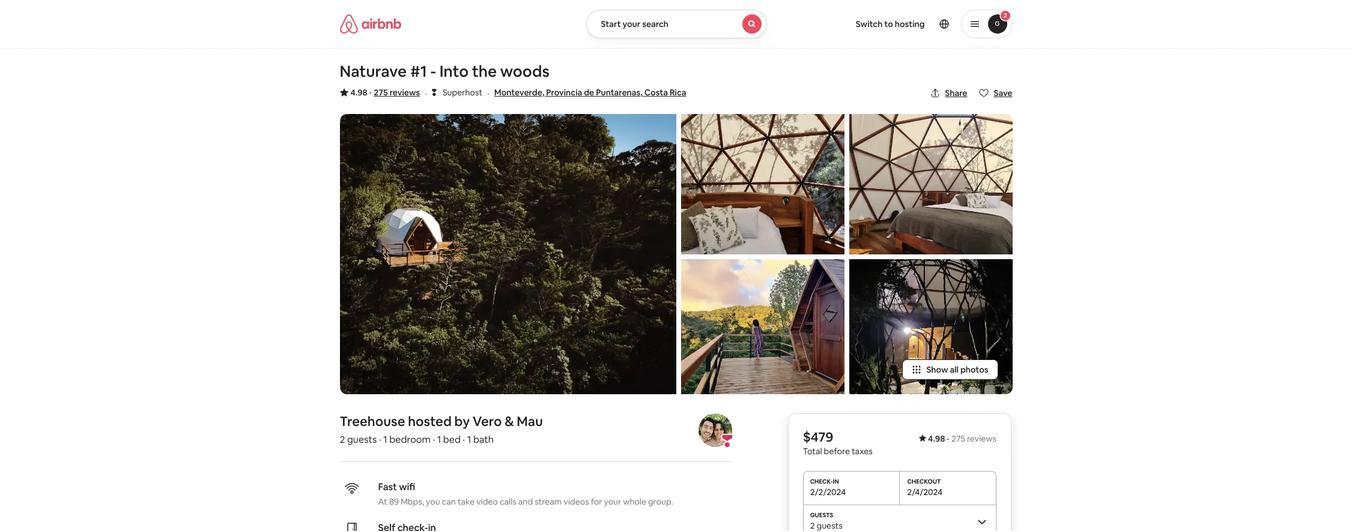 Task type: vqa. For each thing, say whether or not it's contained in the screenshot.
rightmost 1
yes



Task type: locate. For each thing, give the bounding box(es) containing it.
treehouse
[[340, 413, 405, 430]]

costa
[[645, 87, 668, 98]]

wifi
[[399, 481, 415, 494]]

fast wifi at 89 mbps, you can take video calls and stream videos for your whole group.
[[378, 481, 673, 508]]

woods
[[500, 61, 550, 82]]

all
[[950, 365, 959, 376]]

1 1 from the left
[[383, 434, 387, 446]]

0 horizontal spatial 1
[[383, 434, 387, 446]]

1
[[383, 434, 387, 446], [437, 434, 441, 446], [467, 434, 471, 446]]

treehouse hosted by vero & mau 2 guests · 1 bedroom · 1 bed · 1 bath
[[340, 413, 543, 446]]

1 vertical spatial reviews
[[968, 434, 997, 445]]

stream
[[535, 497, 562, 508]]

reviews
[[390, 87, 420, 98], [968, 434, 997, 445]]

mbps,
[[401, 497, 424, 508]]

$479
[[803, 429, 834, 446]]

monteverde,
[[494, 87, 545, 98]]

0 vertical spatial 2
[[1004, 11, 1007, 19]]

1 horizontal spatial 275
[[952, 434, 966, 445]]

2
[[1004, 11, 1007, 19], [340, 434, 345, 446]]

naturave #1 - into the woods image 2 image
[[681, 114, 844, 254]]

hosted
[[408, 413, 452, 430]]

1 vertical spatial your
[[604, 497, 621, 508]]

your right for
[[604, 497, 621, 508]]

0 horizontal spatial 4.98 · 275 reviews
[[351, 87, 420, 98]]

1 left bed
[[437, 434, 441, 446]]

1 vertical spatial 4.98 · 275 reviews
[[929, 434, 997, 445]]

2 inside treehouse hosted by vero & mau 2 guests · 1 bedroom · 1 bed · 1 bath
[[340, 434, 345, 446]]

start
[[601, 19, 621, 29]]

videos
[[564, 497, 589, 508]]

2 inside dropdown button
[[1004, 11, 1007, 19]]

bath
[[473, 434, 494, 446]]

4.98
[[351, 87, 368, 98], [929, 434, 946, 445]]

0 vertical spatial your
[[623, 19, 641, 29]]

1 down treehouse
[[383, 434, 387, 446]]

1 left bath on the bottom of the page
[[467, 434, 471, 446]]

1 horizontal spatial reviews
[[968, 434, 997, 445]]

0 vertical spatial reviews
[[390, 87, 420, 98]]

fast
[[378, 481, 397, 494]]

$479 total before taxes
[[803, 429, 873, 457]]

2 button
[[961, 10, 1013, 38]]

your right start
[[623, 19, 641, 29]]

0 horizontal spatial 2
[[340, 434, 345, 446]]

2/4/2024
[[908, 487, 943, 498]]

provincia
[[546, 87, 582, 98]]

naturave
[[340, 61, 407, 82]]

hosting
[[895, 19, 925, 29]]

·
[[369, 87, 372, 98], [425, 87, 427, 100], [487, 87, 490, 100], [379, 434, 381, 446], [433, 434, 435, 446], [463, 434, 465, 446], [947, 434, 950, 445]]

your
[[623, 19, 641, 29], [604, 497, 621, 508]]

video
[[477, 497, 498, 508]]

naturave #1 - into the woods image 5 image
[[849, 259, 1013, 395]]

4.98 up the 2/4/2024 at right
[[929, 434, 946, 445]]

naturave #1 - into the woods image 3 image
[[681, 259, 844, 395]]

0 horizontal spatial 275
[[374, 87, 388, 98]]

take
[[458, 497, 475, 508]]

0 vertical spatial 4.98
[[351, 87, 368, 98]]

0 horizontal spatial your
[[604, 497, 621, 508]]

the
[[472, 61, 497, 82]]

save
[[994, 88, 1013, 99]]

naturave #1 - into the woods image 4 image
[[849, 114, 1013, 254]]

before
[[824, 446, 850, 457]]

1 horizontal spatial 4.98
[[929, 434, 946, 445]]

4.98 down naturave
[[351, 87, 368, 98]]

at
[[378, 497, 387, 508]]

0 horizontal spatial reviews
[[390, 87, 420, 98]]

-
[[431, 61, 436, 82]]

0 vertical spatial 275
[[374, 87, 388, 98]]

1 horizontal spatial 2
[[1004, 11, 1007, 19]]

whole
[[623, 497, 646, 508]]

275
[[374, 87, 388, 98], [952, 434, 966, 445]]

you
[[426, 497, 440, 508]]

4.98 · 275 reviews
[[351, 87, 420, 98], [929, 434, 997, 445]]

1 horizontal spatial your
[[623, 19, 641, 29]]

1 vertical spatial 2
[[340, 434, 345, 446]]

show all photos
[[927, 365, 989, 376]]

total
[[803, 446, 823, 457]]

2 horizontal spatial 1
[[467, 434, 471, 446]]

can
[[442, 497, 456, 508]]

search
[[642, 19, 669, 29]]

89
[[389, 497, 399, 508]]

vero & mau is a superhost. learn more about vero & mau. image
[[699, 414, 732, 448], [699, 414, 732, 448]]

1 horizontal spatial 1
[[437, 434, 441, 446]]

󰀃
[[432, 87, 437, 98]]

bed
[[443, 434, 461, 446]]

0 horizontal spatial 4.98
[[351, 87, 368, 98]]

start your search
[[601, 19, 669, 29]]



Task type: describe. For each thing, give the bounding box(es) containing it.
show all photos button
[[903, 360, 998, 380]]

share
[[945, 88, 968, 99]]

for
[[591, 497, 602, 508]]

share button
[[926, 83, 972, 103]]

switch to hosting link
[[849, 11, 932, 37]]

start your search button
[[586, 10, 766, 38]]

2 1 from the left
[[437, 434, 441, 446]]

bedroom
[[389, 434, 431, 446]]

group.
[[648, 497, 673, 508]]

2/2/2024
[[811, 487, 846, 498]]

#1
[[410, 61, 427, 82]]

save button
[[975, 83, 1017, 103]]

rica
[[670, 87, 686, 98]]

and
[[518, 497, 533, 508]]

& mau
[[505, 413, 543, 430]]

superhost
[[443, 87, 483, 98]]

naturave #1 - into the woods image 1 image
[[340, 114, 676, 395]]

photos
[[961, 365, 989, 376]]

Start your search search field
[[586, 10, 766, 38]]

to
[[885, 19, 893, 29]]

3 1 from the left
[[467, 434, 471, 446]]

switch to hosting
[[856, 19, 925, 29]]

de
[[584, 87, 594, 98]]

· monteverde, provincia de puntarenas, costa rica
[[487, 87, 686, 100]]

1 vertical spatial 275
[[952, 434, 966, 445]]

switch
[[856, 19, 883, 29]]

monteverde, provincia de puntarenas, costa rica button
[[494, 85, 686, 100]]

by
[[455, 413, 470, 430]]

naturave #1 - into the woods
[[340, 61, 550, 82]]

1 vertical spatial 4.98
[[929, 434, 946, 445]]

show
[[927, 365, 948, 376]]

275 reviews button
[[374, 87, 420, 99]]

taxes
[[852, 446, 873, 457]]

profile element
[[781, 0, 1013, 48]]

guests
[[347, 434, 377, 446]]

your inside fast wifi at 89 mbps, you can take video calls and stream videos for your whole group.
[[604, 497, 621, 508]]

vero
[[473, 413, 502, 430]]

1 horizontal spatial 4.98 · 275 reviews
[[929, 434, 997, 445]]

0 vertical spatial 4.98 · 275 reviews
[[351, 87, 420, 98]]

your inside button
[[623, 19, 641, 29]]

into
[[440, 61, 469, 82]]

calls
[[500, 497, 517, 508]]

puntarenas,
[[596, 87, 643, 98]]



